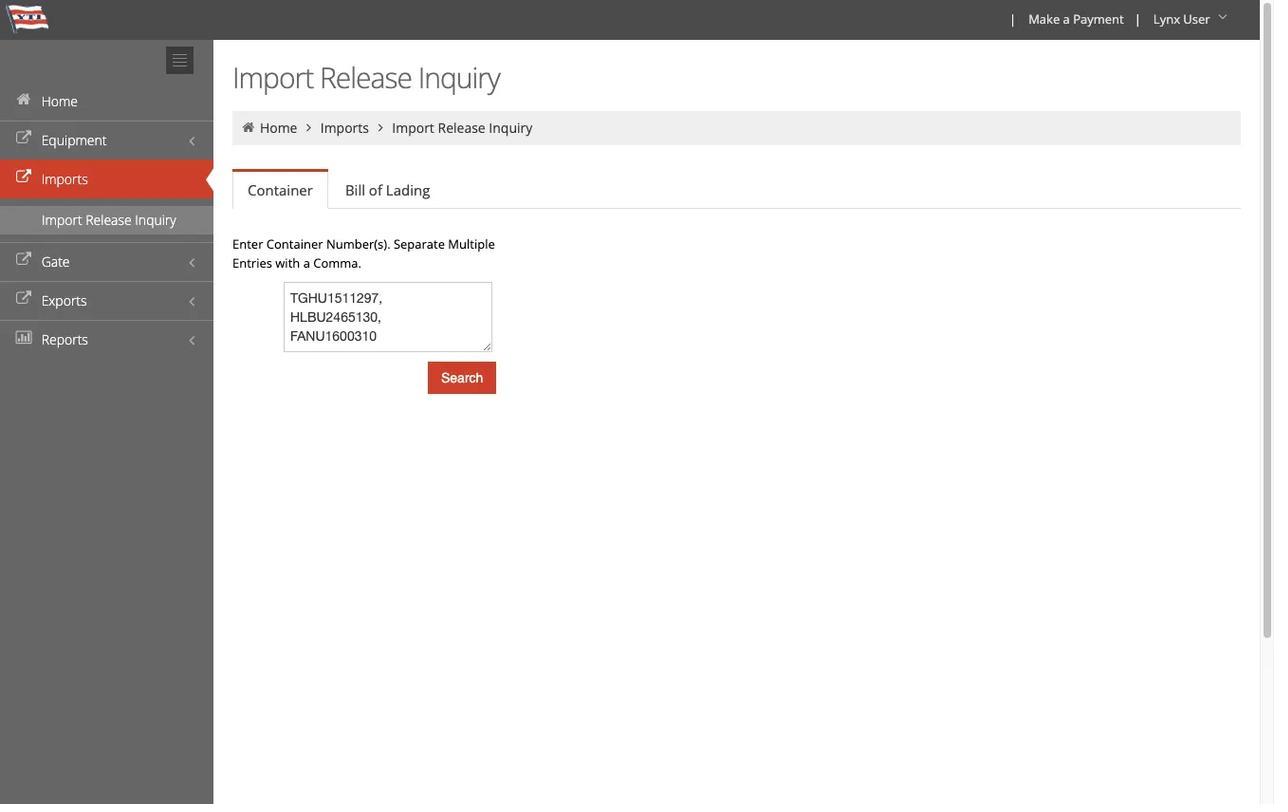 Task type: locate. For each thing, give the bounding box(es) containing it.
2 horizontal spatial import
[[392, 119, 435, 137]]

external link image for gate
[[14, 253, 33, 267]]

1 horizontal spatial |
[[1135, 10, 1142, 28]]

imports link down equipment
[[0, 159, 214, 198]]

imports
[[321, 119, 369, 137], [41, 170, 88, 188]]

| left lynx
[[1135, 10, 1142, 28]]

0 horizontal spatial angle right image
[[301, 121, 317, 134]]

1 external link image from the top
[[14, 132, 33, 145]]

external link image inside equipment link
[[14, 132, 33, 145]]

home up equipment
[[41, 92, 78, 110]]

0 vertical spatial home image
[[14, 93, 33, 106]]

0 horizontal spatial import
[[42, 211, 82, 229]]

home image
[[14, 93, 33, 106], [240, 121, 257, 134]]

home link up container link
[[260, 119, 298, 137]]

external link image inside 'gate' link
[[14, 253, 33, 267]]

equipment
[[41, 131, 107, 149]]

1 horizontal spatial imports
[[321, 119, 369, 137]]

1 horizontal spatial imports link
[[321, 119, 369, 137]]

0 horizontal spatial release
[[86, 211, 132, 229]]

make
[[1029, 10, 1061, 28]]

multiple
[[448, 235, 495, 253]]

home up container link
[[260, 119, 298, 137]]

lynx user link
[[1146, 0, 1240, 40]]

a
[[1064, 10, 1071, 28], [303, 254, 310, 272]]

1 vertical spatial imports link
[[0, 159, 214, 198]]

0 horizontal spatial import release inquiry link
[[0, 206, 214, 234]]

None text field
[[284, 282, 493, 352]]

home
[[41, 92, 78, 110], [260, 119, 298, 137]]

1 vertical spatial imports
[[41, 170, 88, 188]]

1 vertical spatial inquiry
[[489, 119, 533, 137]]

exports link
[[0, 281, 214, 320]]

external link image down equipment link
[[14, 171, 33, 184]]

container
[[248, 180, 313, 199], [267, 235, 323, 253]]

import release inquiry link
[[392, 119, 533, 137], [0, 206, 214, 234]]

a right make
[[1064, 10, 1071, 28]]

search
[[441, 370, 484, 385]]

import release inquiry link up 'gate' link on the left
[[0, 206, 214, 234]]

import
[[233, 58, 313, 97], [392, 119, 435, 137], [42, 211, 82, 229]]

1 vertical spatial external link image
[[14, 292, 33, 306]]

1 horizontal spatial import release inquiry link
[[392, 119, 533, 137]]

0 horizontal spatial home link
[[0, 82, 214, 121]]

angle right image up of
[[373, 121, 389, 134]]

0 vertical spatial home
[[41, 92, 78, 110]]

0 vertical spatial release
[[320, 58, 412, 97]]

1 vertical spatial container
[[267, 235, 323, 253]]

container up enter
[[248, 180, 313, 199]]

external link image left gate
[[14, 253, 33, 267]]

| left make
[[1010, 10, 1017, 28]]

imports link
[[321, 119, 369, 137], [0, 159, 214, 198]]

inquiry
[[418, 58, 500, 97], [489, 119, 533, 137], [135, 211, 176, 229]]

external link image inside imports link
[[14, 171, 33, 184]]

0 vertical spatial container
[[248, 180, 313, 199]]

external link image inside exports link
[[14, 292, 33, 306]]

user
[[1184, 10, 1211, 28]]

imports up bill
[[321, 119, 369, 137]]

external link image
[[14, 132, 33, 145], [14, 292, 33, 306]]

1 horizontal spatial angle right image
[[373, 121, 389, 134]]

2 | from the left
[[1135, 10, 1142, 28]]

1 external link image from the top
[[14, 171, 33, 184]]

0 vertical spatial a
[[1064, 10, 1071, 28]]

2 vertical spatial inquiry
[[135, 211, 176, 229]]

payment
[[1074, 10, 1125, 28]]

container up with
[[267, 235, 323, 253]]

2 vertical spatial import
[[42, 211, 82, 229]]

external link image
[[14, 171, 33, 184], [14, 253, 33, 267]]

external link image up bar chart image
[[14, 292, 33, 306]]

external link image for equipment
[[14, 132, 33, 145]]

0 vertical spatial import release inquiry link
[[392, 119, 533, 137]]

|
[[1010, 10, 1017, 28], [1135, 10, 1142, 28]]

number(s).
[[326, 235, 391, 253]]

lynx user
[[1154, 10, 1211, 28]]

0 vertical spatial import
[[233, 58, 313, 97]]

1 horizontal spatial release
[[320, 58, 412, 97]]

2 external link image from the top
[[14, 253, 33, 267]]

0 horizontal spatial a
[[303, 254, 310, 272]]

2 external link image from the top
[[14, 292, 33, 306]]

0 vertical spatial imports
[[321, 119, 369, 137]]

home image up container link
[[240, 121, 257, 134]]

exports
[[41, 291, 87, 309]]

comma.
[[314, 254, 362, 272]]

1 vertical spatial a
[[303, 254, 310, 272]]

1 vertical spatial home
[[260, 119, 298, 137]]

1 vertical spatial import
[[392, 119, 435, 137]]

angle right image
[[301, 121, 317, 134], [373, 121, 389, 134]]

search button
[[428, 362, 497, 394]]

1 horizontal spatial a
[[1064, 10, 1071, 28]]

release
[[320, 58, 412, 97], [438, 119, 486, 137], [86, 211, 132, 229]]

home link up equipment
[[0, 82, 214, 121]]

1 | from the left
[[1010, 10, 1017, 28]]

gate link
[[0, 242, 214, 281]]

enter container number(s).  separate multiple entries with a comma.
[[233, 235, 495, 272]]

0 horizontal spatial |
[[1010, 10, 1017, 28]]

container inside "enter container number(s).  separate multiple entries with a comma."
[[267, 235, 323, 253]]

home link
[[0, 82, 214, 121], [260, 119, 298, 137]]

0 vertical spatial external link image
[[14, 171, 33, 184]]

1 vertical spatial external link image
[[14, 253, 33, 267]]

0 horizontal spatial imports
[[41, 170, 88, 188]]

angle right image up container link
[[301, 121, 317, 134]]

make a payment
[[1029, 10, 1125, 28]]

1 horizontal spatial home image
[[240, 121, 257, 134]]

imports down equipment
[[41, 170, 88, 188]]

import release inquiry
[[233, 58, 500, 97], [392, 119, 533, 137], [42, 211, 176, 229]]

separate
[[394, 235, 445, 253]]

2 horizontal spatial release
[[438, 119, 486, 137]]

imports link up bill
[[321, 119, 369, 137]]

external link image for imports
[[14, 171, 33, 184]]

with
[[276, 254, 300, 272]]

0 vertical spatial external link image
[[14, 132, 33, 145]]

import release inquiry link up lading
[[392, 119, 533, 137]]

1 vertical spatial home image
[[240, 121, 257, 134]]

lynx
[[1154, 10, 1181, 28]]

external link image left equipment
[[14, 132, 33, 145]]

a right with
[[303, 254, 310, 272]]

home image up equipment link
[[14, 93, 33, 106]]



Task type: vqa. For each thing, say whether or not it's contained in the screenshot.
Search button at the top
yes



Task type: describe. For each thing, give the bounding box(es) containing it.
reports
[[41, 330, 88, 348]]

1 horizontal spatial home link
[[260, 119, 298, 137]]

external link image for exports
[[14, 292, 33, 306]]

0 horizontal spatial home image
[[14, 93, 33, 106]]

reports link
[[0, 320, 214, 359]]

1 horizontal spatial import
[[233, 58, 313, 97]]

entries
[[233, 254, 272, 272]]

0 vertical spatial inquiry
[[418, 58, 500, 97]]

0 horizontal spatial home
[[41, 92, 78, 110]]

container link
[[233, 172, 328, 209]]

0 vertical spatial imports link
[[321, 119, 369, 137]]

lading
[[386, 180, 430, 199]]

bill of lading
[[345, 180, 430, 199]]

1 vertical spatial import release inquiry link
[[0, 206, 214, 234]]

1 angle right image from the left
[[301, 121, 317, 134]]

0 horizontal spatial imports link
[[0, 159, 214, 198]]

container inside container link
[[248, 180, 313, 199]]

bill of lading link
[[330, 171, 446, 209]]

1 vertical spatial import release inquiry
[[392, 119, 533, 137]]

1 horizontal spatial home
[[260, 119, 298, 137]]

bar chart image
[[14, 331, 33, 345]]

2 vertical spatial import release inquiry
[[42, 211, 176, 229]]

bill
[[345, 180, 365, 199]]

equipment link
[[0, 121, 214, 159]]

gate
[[41, 253, 70, 271]]

0 vertical spatial import release inquiry
[[233, 58, 500, 97]]

a inside "enter container number(s).  separate multiple entries with a comma."
[[303, 254, 310, 272]]

enter
[[233, 235, 263, 253]]

1 vertical spatial release
[[438, 119, 486, 137]]

angle down image
[[1214, 10, 1233, 24]]

make a payment link
[[1021, 0, 1131, 40]]

of
[[369, 180, 383, 199]]

2 angle right image from the left
[[373, 121, 389, 134]]

2 vertical spatial release
[[86, 211, 132, 229]]



